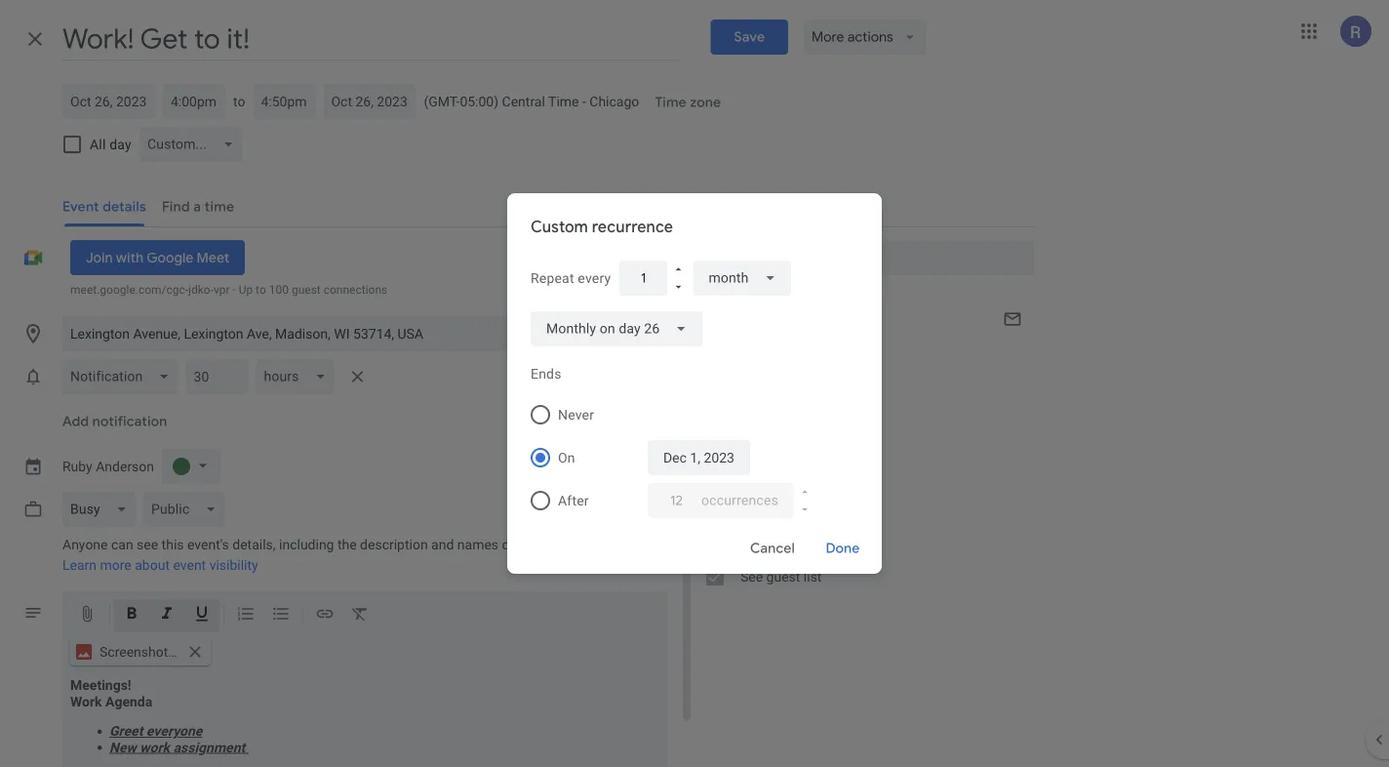 Task type: locate. For each thing, give the bounding box(es) containing it.
to
[[233, 93, 245, 109], [256, 283, 266, 297]]

guest left list
[[767, 569, 801, 585]]

group
[[691, 474, 1035, 591]]

add notification button
[[55, 404, 175, 439]]

bold image
[[122, 604, 142, 627]]

add
[[62, 413, 89, 430]]

about
[[135, 557, 170, 573]]

central
[[502, 93, 545, 109]]

recurrence
[[592, 217, 674, 237]]

guests invited to this event. tree
[[691, 344, 1035, 416]]

time left 'zone'
[[655, 94, 687, 111]]

greet everyone new work assignment
[[109, 723, 249, 755]]

1 horizontal spatial event
[[786, 510, 819, 526]]

(gmt-
[[424, 93, 460, 109]]

insert link image
[[315, 604, 335, 627]]

never
[[558, 407, 595, 423]]

vpr
[[214, 283, 230, 297]]

1 horizontal spatial time
[[655, 94, 687, 111]]

junececi7@gmail.com
[[746, 392, 880, 408]]

join
[[86, 249, 113, 266]]

guest
[[292, 283, 321, 297], [767, 569, 801, 585]]

custom recurrence
[[531, 217, 674, 237]]

0 vertical spatial guest
[[292, 283, 321, 297]]

1 vertical spatial event
[[173, 557, 206, 573]]

1 vertical spatial guest
[[767, 569, 801, 585]]

(gmt-05:00) central time - chicago
[[424, 93, 640, 109]]

guest
[[707, 481, 742, 497]]

time zone
[[655, 94, 721, 111]]

junececi7@gmail.com tree item
[[691, 385, 1035, 416]]

modify event
[[741, 510, 819, 526]]

repeat every
[[531, 270, 611, 286]]

and
[[431, 537, 454, 553]]

option group containing never
[[523, 393, 859, 522]]

event
[[786, 510, 819, 526], [173, 557, 206, 573]]

anyone
[[62, 537, 108, 553]]

event inside group
[[786, 510, 819, 526]]

see guest list
[[741, 569, 822, 585]]

jdko-
[[188, 283, 214, 297]]

event up others on the bottom of the page
[[786, 510, 819, 526]]

numbered list image
[[236, 604, 256, 627]]

bulleted list image
[[271, 604, 291, 627]]

done button
[[812, 525, 875, 572]]

time
[[549, 93, 579, 109], [655, 94, 687, 111]]

0 horizontal spatial event
[[173, 557, 206, 573]]

None field
[[693, 261, 792, 296], [531, 311, 703, 346], [693, 261, 792, 296], [531, 311, 703, 346]]

remove formatting image
[[350, 604, 370, 627]]

0 horizontal spatial to
[[233, 93, 245, 109]]

Title text field
[[62, 18, 680, 61]]

0 vertical spatial event
[[786, 510, 819, 526]]

1 vertical spatial to
[[256, 283, 266, 297]]

invite others
[[741, 539, 816, 555]]

permissions
[[746, 481, 820, 497]]

agenda
[[105, 693, 152, 710]]

0 horizontal spatial guest
[[292, 283, 321, 297]]

0 horizontal spatial time
[[549, 93, 579, 109]]

see
[[137, 537, 158, 553]]

·
[[233, 283, 236, 297]]

underline image
[[192, 604, 212, 627]]

Months to repeat number field
[[635, 261, 652, 296]]

every
[[578, 270, 611, 286]]

everyone
[[146, 723, 202, 739]]

see
[[741, 569, 763, 585]]

others
[[777, 539, 816, 555]]

all
[[90, 136, 106, 152]]

cancel button
[[742, 525, 804, 572]]

event down this
[[173, 557, 206, 573]]

join with google meet link
[[70, 240, 245, 275]]

guest right 100
[[292, 283, 321, 297]]

time zone button
[[647, 85, 729, 120]]

work
[[70, 693, 102, 710]]

event's
[[187, 537, 229, 553]]

0 vertical spatial to
[[233, 93, 245, 109]]

option group
[[523, 393, 859, 522]]

modify
[[741, 510, 783, 526]]

meetings! work agenda
[[70, 677, 152, 710]]

italic image
[[157, 604, 177, 627]]

ruby
[[62, 458, 92, 475]]

meet.google.com/cgc-jdko-vpr · up to 100 guest connections
[[70, 283, 388, 297]]

meet.google.com/cgc-
[[70, 283, 188, 297]]

the
[[338, 537, 357, 553]]

1 horizontal spatial guest
[[767, 569, 801, 585]]

can
[[111, 537, 133, 553]]

option group inside custom recurrence dialog
[[523, 393, 859, 522]]

ends
[[531, 366, 562, 382]]

1 horizontal spatial to
[[256, 283, 266, 297]]

Hours in advance for notification number field
[[194, 359, 240, 394]]

details,
[[233, 537, 276, 553]]

more
[[100, 557, 132, 573]]

of
[[502, 537, 515, 553]]

meet
[[197, 249, 230, 266]]

time left '-'
[[549, 93, 579, 109]]



Task type: describe. For each thing, give the bounding box(es) containing it.
including
[[279, 537, 334, 553]]

names
[[458, 537, 499, 553]]

anyone can see this event's details, including the description and names of attachments. learn more about event visibility
[[62, 537, 598, 573]]

this
[[162, 537, 184, 553]]

05:00)
[[460, 93, 499, 109]]

100
[[269, 283, 289, 297]]

save
[[734, 28, 765, 46]]

add notification
[[62, 413, 167, 430]]

time inside button
[[655, 94, 687, 111]]

guest permissions
[[707, 481, 820, 497]]

notification
[[92, 413, 167, 430]]

assignment
[[173, 739, 245, 755]]

custom recurrence dialog
[[508, 193, 882, 574]]

done
[[826, 540, 860, 557]]

description
[[360, 537, 428, 553]]

after
[[558, 492, 589, 509]]

save button
[[711, 20, 789, 55]]

connections
[[324, 283, 388, 297]]

learn more about event visibility link
[[62, 557, 258, 573]]

event inside anyone can see this event's details, including the description and names of attachments. learn more about event visibility
[[173, 557, 206, 573]]

anderson
[[96, 458, 154, 475]]

day
[[109, 136, 132, 152]]

with
[[116, 249, 144, 266]]

up
[[239, 283, 253, 297]]

learn
[[62, 557, 97, 573]]

30 hours before element
[[62, 355, 373, 398]]

new
[[109, 739, 136, 755]]

meetings!
[[70, 677, 131, 693]]

Occurrence count number field
[[664, 483, 690, 518]]

greet
[[109, 723, 143, 739]]

google
[[147, 249, 194, 266]]

-
[[583, 93, 586, 109]]

ruby anderson
[[62, 458, 154, 475]]

join with google meet
[[86, 249, 230, 266]]

chicago
[[590, 93, 640, 109]]

cancel
[[751, 540, 795, 557]]

visibility
[[210, 557, 258, 573]]

Description text field
[[62, 677, 668, 767]]

all day
[[90, 136, 132, 152]]

on
[[558, 449, 576, 466]]

work
[[140, 739, 170, 755]]

ruby anderson, organizer tree item
[[691, 344, 1035, 385]]

group containing guest permissions
[[691, 474, 1035, 591]]

attachments.
[[518, 537, 598, 553]]

list
[[804, 569, 822, 585]]

invite
[[741, 539, 774, 555]]

custom
[[531, 217, 589, 237]]

guest inside group
[[767, 569, 801, 585]]

Date on which the recurrence ends text field
[[664, 440, 735, 475]]

formatting options toolbar
[[62, 591, 668, 639]]

repeat
[[531, 270, 575, 286]]

zone
[[690, 94, 721, 111]]



Task type: vqa. For each thing, say whether or not it's contained in the screenshot.
visibility
yes



